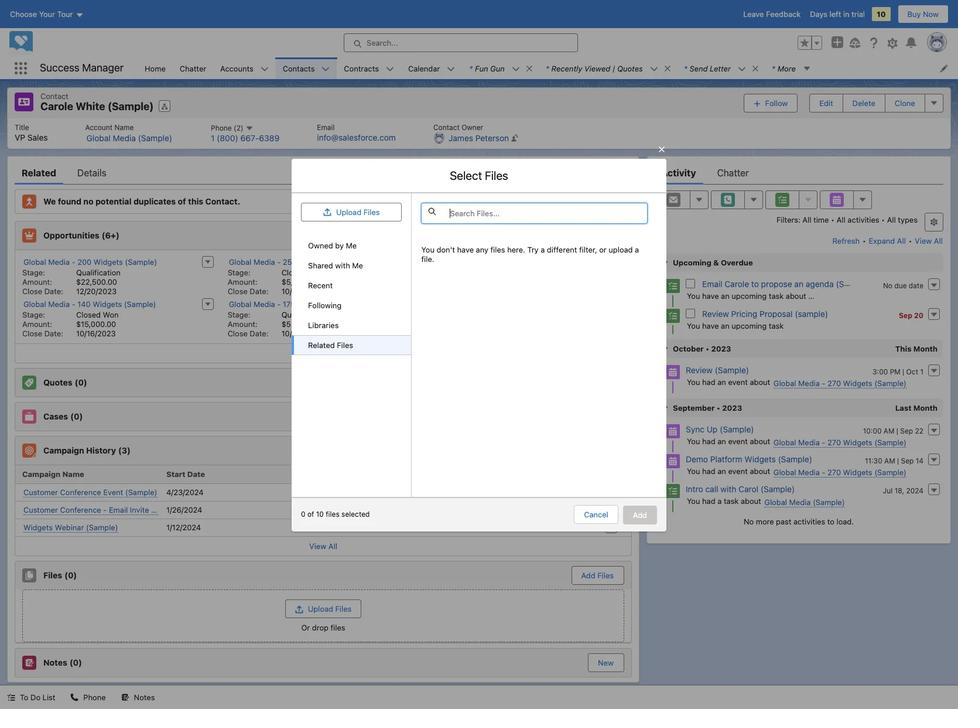 Task type: vqa. For each thing, say whether or not it's contained in the screenshot.
leftmost the some
no



Task type: locate. For each thing, give the bounding box(es) containing it.
all left types
[[888, 215, 896, 224]]

libraries link
[[292, 315, 412, 335]]

date: inside the $52,500.00 close date:
[[250, 328, 269, 338]]

1 vertical spatial task image
[[666, 484, 680, 498]]

carole right "contact" image
[[40, 100, 73, 113]]

closed for 140
[[76, 310, 101, 319]]

you had an event about global media - 270 widgets (sample) for (sample)
[[687, 436, 907, 447]]

1 horizontal spatial to
[[828, 517, 835, 526]]

closed won amount:
[[228, 268, 324, 286], [22, 310, 119, 328]]

event up customer conference - email invite (sample)
[[103, 487, 123, 497]]

0 horizontal spatial global media (sample) link
[[86, 133, 172, 143]]

2 horizontal spatial a
[[718, 496, 722, 505]]

manager
[[82, 62, 124, 74]]

- inside global media - 1750 widgets (sample) link
[[277, 299, 281, 309]]

270 for widgets
[[828, 467, 842, 477]]

recent
[[308, 281, 333, 290]]

qualification inside global media - 1750 widgets (sample) element
[[282, 310, 326, 319]]

0 vertical spatial add
[[633, 511, 648, 520]]

text default image for fun gun
[[525, 64, 534, 73]]

name for campaign name
[[62, 469, 84, 479]]

tab list up filters:
[[655, 161, 944, 184]]

sales
[[27, 132, 48, 142]]

home link
[[138, 57, 173, 79]]

view all down the other
[[309, 541, 337, 551]]

global media - 270 widgets (sample) link for widgets
[[774, 467, 907, 477]]

2 vertical spatial task
[[724, 496, 739, 505]]

0 vertical spatial task image
[[666, 309, 680, 323]]

* left recently
[[546, 64, 549, 73]]

|
[[613, 64, 616, 73], [903, 367, 905, 376], [897, 426, 899, 435], [898, 456, 900, 465]]

0 vertical spatial conference
[[60, 487, 101, 497]]

you right task icon
[[687, 291, 701, 300]]

text default image right gun
[[525, 64, 534, 73]]

1 vertical spatial closed won amount:
[[22, 310, 119, 328]]

1 horizontal spatial of
[[308, 510, 314, 518]]

10/6/2023
[[282, 328, 318, 338]]

me for shared with me
[[352, 261, 363, 270]]

2 conference from the top
[[60, 505, 101, 514]]

by
[[335, 241, 344, 250]]

1 vertical spatial view all
[[309, 541, 337, 551]]

1 month from the top
[[914, 344, 938, 353]]

closed won amount: down 140
[[22, 310, 119, 328]]

month for last month
[[914, 403, 938, 412]]

4 had from the top
[[703, 496, 716, 505]]

list containing vp sales
[[8, 118, 951, 149]]

0 vertical spatial chatter
[[180, 64, 206, 73]]

or drop files
[[301, 623, 345, 632]]

1 horizontal spatial no
[[884, 281, 893, 290]]

1 vertical spatial list
[[8, 118, 951, 149]]

month for this month
[[914, 344, 938, 353]]

list containing home
[[138, 57, 959, 79]]

close inside $15,000.00 close date:
[[22, 328, 42, 338]]

review down october  •  2023
[[686, 365, 713, 375]]

chatter link
[[173, 57, 213, 79], [718, 161, 749, 184]]

upcoming down pricing
[[732, 321, 767, 330]]

1 horizontal spatial carole
[[725, 279, 750, 289]]

(0) up cases (0)
[[75, 377, 87, 387]]

name inside account name global media (sample)
[[115, 123, 134, 132]]

(0) up "phone" button
[[70, 657, 82, 667]]

campaign for campaign name
[[22, 469, 60, 479]]

* send letter
[[684, 64, 731, 73]]

stage: down opportunities image
[[22, 268, 45, 277]]

customer conference event (sample)
[[23, 487, 157, 497]]

2 task image from the top
[[666, 484, 680, 498]]

1 vertical spatial global media - 270 widgets (sample) link
[[774, 437, 907, 447]]

event image for review
[[666, 365, 680, 379]]

amount: inside 'global media - 250 widgets (sample)' element
[[228, 277, 258, 286]]

- inside global media - 250 widgets (sample) link
[[277, 257, 281, 266]]

add inside button
[[582, 570, 596, 580]]

oct
[[907, 367, 919, 376]]

2 vertical spatial files
[[331, 623, 345, 632]]

2 vertical spatial view
[[309, 541, 327, 551]]

- for global media - 200 widgets (sample)
[[72, 257, 75, 266]]

1 tab list from the left
[[15, 161, 632, 184]]

name right account
[[115, 123, 134, 132]]

global media - 250 widgets (sample) element
[[221, 255, 426, 297]]

global media - 270 widgets (sample) link for (sample)
[[774, 437, 907, 447]]

1 vertical spatial of
[[308, 510, 314, 518]]

opportunities
[[43, 230, 99, 240]]

no for no due date
[[884, 281, 893, 290]]

you had an event about global media - 270 widgets (sample) for widgets
[[687, 466, 907, 477]]

0 horizontal spatial qualification amount:
[[22, 268, 121, 286]]

sep for sync up (sample)
[[901, 426, 914, 435]]

stage: down global media - 250 widgets (sample) link
[[228, 268, 251, 277]]

customer
[[23, 487, 58, 497], [23, 505, 58, 514]]

qualification inside global media - 200 widgets (sample) element
[[76, 268, 121, 277]]

0 vertical spatial closed
[[282, 268, 306, 277]]

1 horizontal spatial activities
[[848, 215, 880, 224]]

event for up
[[729, 436, 748, 446]]

text default image
[[7, 693, 15, 702], [121, 693, 129, 702]]

add files button
[[572, 566, 624, 584]]

email up the other
[[313, 505, 332, 514]]

widgets inside global media - 250 widgets (sample) link
[[299, 257, 328, 266]]

a right try on the top right of the page
[[541, 245, 545, 254]]

contact
[[40, 91, 69, 101], [434, 123, 460, 132]]

* left fun
[[470, 64, 473, 73]]

2 tab list from the left
[[655, 161, 944, 184]]

1 vertical spatial event image
[[666, 454, 680, 468]]

0 vertical spatial campaign
[[43, 445, 84, 455]]

owner
[[462, 123, 484, 132]]

global media - 200 widgets (sample) element
[[15, 255, 221, 297]]

1 upcoming from the top
[[732, 291, 767, 300]]

qualification for 200
[[76, 268, 121, 277]]

task down proposal
[[769, 321, 784, 330]]

0 horizontal spatial quotes
[[43, 377, 72, 387]]

campaign up campaign name
[[43, 445, 84, 455]]

* recently viewed | quotes
[[546, 64, 643, 73]]

no left due
[[884, 281, 893, 290]]

global media - 270 widgets (sample) link down 11:30
[[774, 467, 907, 477]]

contracts
[[344, 64, 379, 73]]

list
[[138, 57, 959, 79], [8, 118, 951, 149]]

drop
[[312, 623, 329, 632]]

0 vertical spatial to
[[752, 279, 759, 289]]

widgets inside global media - 400 widgets (sample) link
[[505, 257, 534, 266]]

0 vertical spatial global media - 270 widgets (sample) link
[[774, 378, 907, 388]]

email up the info@salesforce.com
[[317, 123, 335, 132]]

tab list
[[15, 161, 632, 184], [655, 161, 944, 184]]

2 had from the top
[[703, 436, 716, 446]]

date: left 10/6/2023
[[250, 328, 269, 338]]

1 vertical spatial notes
[[134, 693, 155, 702]]

or
[[600, 245, 607, 254]]

0 vertical spatial global media (sample) link
[[86, 133, 172, 143]]

view all link
[[915, 231, 944, 250], [15, 343, 632, 362], [15, 536, 632, 555]]

1 vertical spatial chatter
[[718, 167, 749, 178]]

conference inside customer conference event (sample) link
[[60, 487, 101, 497]]

(0) inside files element
[[65, 570, 77, 580]]

an down platform
[[718, 466, 727, 476]]

0 horizontal spatial related
[[22, 167, 56, 178]]

related up we
[[22, 167, 56, 178]]

campaign history element
[[15, 436, 632, 556]]

$52,500.00 close date:
[[228, 319, 323, 338]]

contacts list item
[[276, 57, 337, 79]]

no more past activities to load. status
[[655, 517, 944, 526]]

follow
[[766, 98, 788, 108]]

view inside campaign history element
[[309, 541, 327, 551]]

customer for customer conference - email invite (sample)
[[23, 505, 58, 514]]

(sample)
[[108, 100, 154, 113], [138, 133, 172, 143], [125, 257, 157, 266], [330, 257, 363, 266], [536, 257, 568, 266], [836, 279, 871, 289], [124, 299, 156, 309], [334, 299, 366, 309], [715, 365, 749, 375], [875, 378, 907, 388], [720, 424, 754, 434], [875, 437, 907, 447], [778, 454, 813, 464], [875, 467, 907, 477], [761, 484, 795, 494], [125, 487, 157, 497], [813, 497, 845, 507], [151, 505, 183, 514], [86, 522, 118, 532]]

task down intro call with carol (sample) link
[[724, 496, 739, 505]]

owned
[[308, 241, 333, 250]]

2 upcoming from the top
[[732, 321, 767, 330]]

text default image for to do list
[[7, 693, 15, 702]]

upload files up or drop files
[[308, 604, 352, 613]]

am for sync up (sample)
[[884, 426, 895, 435]]

* for * fun gun
[[470, 64, 473, 73]]

opportunities image
[[22, 228, 36, 242]]

(0) inside notes element
[[70, 657, 82, 667]]

widgets left webinar
[[23, 522, 53, 532]]

cases image
[[22, 409, 36, 423]]

buy now button
[[898, 5, 949, 23]]

notes for notes
[[134, 693, 155, 702]]

0 horizontal spatial of
[[178, 196, 186, 206]]

customer down campaign name
[[23, 487, 58, 497]]

- inside global media - 200 widgets (sample) link
[[72, 257, 75, 266]]

customer conference - email invite (sample) link
[[23, 505, 183, 515]]

with down by at the left top
[[335, 261, 350, 270]]

upload up drop
[[308, 604, 333, 613]]

tab list containing activity
[[655, 161, 944, 184]]

event image
[[666, 365, 680, 379], [666, 454, 680, 468]]

0 vertical spatial activities
[[848, 215, 880, 224]]

event down demo platform widgets (sample)
[[729, 466, 748, 476]]

1 vertical spatial 270
[[828, 437, 842, 447]]

email for email carole to propose an agenda (sample)
[[703, 279, 723, 289]]

1 left (800)
[[211, 133, 215, 143]]

sep left 22
[[901, 426, 914, 435]]

1750
[[283, 299, 300, 309]]

Search Files... search field
[[422, 203, 648, 224]]

task image
[[666, 279, 680, 293]]

stage: inside global media - 140 widgets (sample) element
[[22, 310, 45, 319]]

contact image
[[15, 93, 33, 111]]

- inside global media - 400 widgets (sample) link
[[483, 257, 486, 266]]

leave
[[744, 9, 764, 19]]

start date element
[[162, 465, 308, 484]]

2 event from the top
[[729, 436, 748, 446]]

1 horizontal spatial 10
[[877, 9, 886, 19]]

0 vertical spatial customer
[[23, 487, 58, 497]]

you have an upcoming task
[[687, 321, 784, 330]]

month
[[914, 344, 938, 353], [914, 403, 938, 412]]

* for * recently viewed | quotes
[[546, 64, 549, 73]]

2 view all from the top
[[309, 541, 337, 551]]

related inside tab list
[[22, 167, 56, 178]]

list item
[[462, 57, 539, 79], [539, 57, 677, 79], [677, 57, 765, 79]]

amount: down global media - 250 widgets (sample) link
[[228, 277, 258, 286]]

1 vertical spatial upcoming
[[732, 321, 767, 330]]

james peterson
[[449, 133, 509, 143]]

text default image inside to do list button
[[7, 693, 15, 702]]

global media - 400 widgets (sample) element
[[426, 255, 632, 297]]

campaign name element
[[15, 465, 162, 484]]

0 horizontal spatial 1
[[211, 133, 215, 143]]

view all link down libraries
[[15, 343, 632, 362]]

had for review
[[703, 377, 716, 386]]

files inside status
[[326, 510, 340, 518]]

closed won amount: inside global media - 140 widgets (sample) element
[[22, 310, 119, 328]]

1 vertical spatial month
[[914, 403, 938, 412]]

3 you had an event about global media - 270 widgets (sample) from the top
[[687, 466, 907, 477]]

event for platform
[[729, 466, 748, 476]]

global media - 140 widgets (sample) element
[[15, 297, 221, 339]]

closed down global media - 250 widgets (sample) link
[[282, 268, 306, 277]]

no
[[884, 281, 893, 290], [744, 517, 754, 526]]

event up demo platform widgets (sample)
[[729, 436, 748, 446]]

files right drop
[[331, 623, 345, 632]]

global media - 200 widgets (sample)
[[23, 257, 157, 266]]

info@salesforce.com link
[[317, 132, 396, 142]]

2023 for october  •  2023
[[712, 344, 732, 353]]

amount: down $22,500.00 close date: on the left top of page
[[22, 319, 52, 328]]

you down the intro
[[687, 496, 701, 505]]

group
[[798, 36, 823, 50]]

0 vertical spatial qualification
[[76, 268, 121, 277]]

gun
[[491, 64, 505, 73]]

tab list up upload files button
[[15, 161, 632, 184]]

all right expand
[[898, 236, 906, 245]]

list for leave feedback link
[[138, 57, 959, 79]]

global media - 250 widgets (sample)
[[229, 257, 363, 266]]

review up you have an upcoming task
[[703, 309, 729, 319]]

global inside account name global media (sample)
[[86, 133, 111, 143]]

stage: inside 'global media - 250 widgets (sample)' element
[[228, 268, 251, 277]]

qualification amount: down 200
[[22, 268, 121, 286]]

won up recent
[[308, 268, 324, 277]]

conference inside customer conference - email invite (sample) link
[[60, 505, 101, 514]]

date: inside $15,000.00 close date:
[[44, 328, 63, 338]]

0 vertical spatial files
[[491, 245, 505, 254]]

1 vertical spatial review
[[686, 365, 713, 375]]

3 list item from the left
[[677, 57, 765, 79]]

qualification amount: inside global media - 200 widgets (sample) element
[[22, 268, 121, 286]]

stage: inside global media - 200 widgets (sample) element
[[22, 268, 45, 277]]

1 conference from the top
[[60, 487, 101, 497]]

date: for 10/16/2023
[[44, 328, 63, 338]]

amount:
[[22, 277, 52, 286], [228, 277, 258, 286], [22, 319, 52, 328], [228, 319, 258, 328]]

activities up refresh button
[[848, 215, 880, 224]]

closed inside 'global media - 250 widgets (sample)' element
[[282, 268, 306, 277]]

you left don't
[[422, 245, 435, 254]]

1 customer from the top
[[23, 487, 58, 497]]

upcoming & overdue button
[[655, 253, 943, 272]]

(sample) inside account name global media (sample)
[[138, 133, 172, 143]]

0 vertical spatial view all link
[[915, 231, 944, 250]]

1 horizontal spatial *
[[546, 64, 549, 73]]

related tab panel
[[15, 184, 632, 677]]

carole up you have an upcoming task about
[[725, 279, 750, 289]]

1 horizontal spatial qualification
[[282, 310, 326, 319]]

closed inside global media - 140 widgets (sample) element
[[76, 310, 101, 319]]

2 customer from the top
[[23, 505, 58, 514]]

2 text default image from the left
[[121, 693, 129, 702]]

files inside you don't have any files here. try a different filter, or upload a file.
[[491, 245, 505, 254]]

date
[[909, 281, 924, 290]]

1 vertical spatial with
[[721, 484, 737, 494]]

event
[[729, 377, 748, 386], [729, 436, 748, 446], [729, 466, 748, 476]]

you inside you had a task about global media (sample)
[[687, 496, 701, 505]]

search...
[[367, 38, 398, 47]]

media
[[113, 133, 136, 143], [48, 257, 70, 266], [254, 257, 275, 266], [459, 257, 481, 266], [48, 299, 70, 309], [254, 299, 275, 309], [799, 378, 820, 388], [799, 437, 820, 447], [799, 467, 820, 477], [790, 497, 811, 507]]

task image left the intro
[[666, 484, 680, 498]]

0 vertical spatial event
[[729, 377, 748, 386]]

| right viewed
[[613, 64, 616, 73]]

add inside button
[[633, 511, 648, 520]]

tab list for files element
[[15, 161, 632, 184]]

1 * from the left
[[470, 64, 473, 73]]

0 vertical spatial am
[[884, 426, 895, 435]]

2 vertical spatial event
[[729, 466, 748, 476]]

(0) down the widgets webinar (sample) link
[[65, 570, 77, 580]]

date: left 10/16/2023
[[44, 328, 63, 338]]

files
[[485, 169, 509, 182], [364, 207, 380, 217], [337, 340, 353, 350], [43, 570, 62, 580], [598, 570, 614, 580], [335, 604, 352, 613]]

filter,
[[580, 245, 598, 254]]

won inside 'global media - 250 widgets (sample)' element
[[308, 268, 324, 277]]

stage: inside global media - 1750 widgets (sample) element
[[228, 310, 251, 319]]

chatter right "home" link
[[180, 64, 206, 73]]

task image
[[666, 309, 680, 323], [666, 484, 680, 498]]

email inside email info@salesforce.com
[[317, 123, 335, 132]]

tab list for no more past activities to load. status
[[655, 161, 944, 184]]

start date
[[166, 469, 205, 479]]

view all down libraries
[[309, 348, 337, 358]]

event image left demo
[[666, 454, 680, 468]]

1 vertical spatial task
[[769, 321, 784, 330]]

1 vertical spatial you had an event about global media - 270 widgets (sample)
[[687, 436, 907, 447]]

3 had from the top
[[703, 466, 716, 476]]

close inside $22,500.00 close date:
[[22, 286, 42, 296]]

3 270 from the top
[[828, 467, 842, 477]]

0 vertical spatial 270
[[828, 378, 842, 388]]

have inside you don't have any files here. try a different filter, or upload a file.
[[457, 245, 474, 254]]

stage: for global media - 1750 widgets (sample)
[[228, 310, 251, 319]]

date: for 10/23/2023
[[250, 286, 269, 296]]

qualification down global media - 200 widgets (sample) link
[[76, 268, 121, 277]]

1 text default image from the left
[[7, 693, 15, 702]]

contact for contact
[[40, 91, 69, 101]]

had inside you had a task about global media (sample)
[[703, 496, 716, 505]]

customer up webinar
[[23, 505, 58, 514]]

month right this
[[914, 344, 938, 353]]

1 vertical spatial quotes
[[43, 377, 72, 387]]

upcoming
[[732, 291, 767, 300], [732, 321, 767, 330]]

an down sync up (sample)
[[718, 436, 727, 446]]

review (sample)
[[686, 365, 749, 375]]

you down demo
[[687, 466, 701, 476]]

amount: down $5,000.00 close date:
[[228, 319, 258, 328]]

event for (sample)
[[729, 377, 748, 386]]

all down the other
[[329, 541, 337, 551]]

email info@salesforce.com
[[317, 123, 396, 142]]

0 horizontal spatial *
[[470, 64, 473, 73]]

1 horizontal spatial closed
[[282, 268, 306, 277]]

global media (sample) link for about
[[765, 497, 845, 507]]

1 vertical spatial view
[[309, 348, 327, 358]]

to
[[752, 279, 759, 289], [828, 517, 835, 526]]

accounts list item
[[213, 57, 276, 79]]

1 event image from the top
[[666, 365, 680, 379]]

0 horizontal spatial chatter link
[[173, 57, 213, 79]]

global media (sample) link for (sample)
[[86, 133, 172, 143]]

upload files inside files element
[[308, 604, 352, 613]]

0 horizontal spatial add
[[582, 570, 596, 580]]

4/23/2024
[[166, 488, 204, 497]]

1 vertical spatial chatter link
[[718, 161, 749, 184]]

(0) right cases
[[70, 411, 83, 421]]

3 * from the left
[[684, 64, 688, 73]]

widgets up $22,500.00
[[94, 257, 123, 266]]

review (sample) link
[[686, 365, 749, 375]]

widgets up the 'carol'
[[745, 454, 776, 464]]

event down review (sample)
[[729, 377, 748, 386]]

2 270 from the top
[[828, 437, 842, 447]]

notes for notes (0)
[[43, 657, 67, 667]]

1 horizontal spatial closed won amount:
[[228, 268, 324, 286]]

- inside customer conference - email invite (sample) link
[[103, 505, 107, 514]]

date: up global media - 1750 widgets (sample)
[[250, 286, 269, 296]]

campaign down "campaign history (3)" on the bottom left of page
[[22, 469, 60, 479]]

3 global media - 270 widgets (sample) link from the top
[[774, 467, 907, 477]]

no more past activities to load.
[[744, 517, 854, 526]]

18,
[[895, 486, 905, 495]]

0 vertical spatial name
[[115, 123, 134, 132]]

1 vertical spatial global media (sample) link
[[765, 497, 845, 507]]

1 horizontal spatial text default image
[[121, 693, 129, 702]]

date: for 12/20/2023
[[44, 286, 63, 296]]

related down libraries
[[308, 340, 335, 350]]

qualification amount: inside global media - 1750 widgets (sample) element
[[228, 310, 326, 328]]

text default image
[[525, 64, 534, 73], [664, 64, 672, 73], [752, 64, 760, 73], [71, 693, 79, 702]]

- for global media - 140 widgets (sample)
[[72, 299, 75, 309]]

a right upload
[[635, 245, 639, 254]]

text default image for notes
[[121, 693, 129, 702]]

270
[[828, 378, 842, 388], [828, 437, 842, 447], [828, 467, 842, 477]]

close for $22,500.00 close date:
[[22, 286, 42, 296]]

2 event image from the top
[[666, 454, 680, 468]]

had down call
[[703, 496, 716, 505]]

1 you had an event about global media - 270 widgets (sample) from the top
[[687, 377, 907, 388]]

upload inside button
[[336, 207, 362, 217]]

global media - 270 widgets (sample) link down 3:00
[[774, 378, 907, 388]]

contact up james
[[434, 123, 460, 132]]

name
[[115, 123, 134, 132], [62, 469, 84, 479]]

with right call
[[721, 484, 737, 494]]

me right by at the left top
[[346, 241, 357, 250]]

1 vertical spatial event
[[729, 436, 748, 446]]

1 event from the top
[[729, 377, 748, 386]]

0 horizontal spatial activities
[[794, 517, 826, 526]]

upload files inside button
[[336, 207, 380, 217]]

global media - 1750 widgets (sample) element
[[221, 297, 426, 339]]

0 horizontal spatial chatter
[[180, 64, 206, 73]]

2 vertical spatial have
[[703, 321, 719, 330]]

2 vertical spatial global media - 270 widgets (sample) link
[[774, 467, 907, 477]]

2 global media - 270 widgets (sample) link from the top
[[774, 437, 907, 447]]

1 vertical spatial carole
[[725, 279, 750, 289]]

review pricing proposal (sample)
[[703, 309, 829, 319]]

0 vertical spatial review
[[703, 309, 729, 319]]

calendar link
[[401, 57, 447, 79]]

text default image left the phone at bottom
[[71, 693, 79, 702]]

2023 up review (sample) link
[[712, 344, 732, 353]]

past
[[777, 517, 792, 526]]

1 vertical spatial related
[[308, 340, 335, 350]]

view down 10/6/2023
[[309, 348, 327, 358]]

stage: for global media - 250 widgets (sample)
[[228, 268, 251, 277]]

- inside global media - 140 widgets (sample) link
[[72, 299, 75, 309]]

0 vertical spatial upload
[[336, 207, 362, 217]]

2 you had an event about global media - 270 widgets (sample) from the top
[[687, 436, 907, 447]]

closed won amount: inside 'global media - 250 widgets (sample)' element
[[228, 268, 324, 286]]

1 had from the top
[[703, 377, 716, 386]]

1 vertical spatial files
[[326, 510, 340, 518]]

found
[[58, 196, 81, 206]]

0 vertical spatial view all
[[309, 348, 337, 358]]

0 horizontal spatial tab list
[[15, 161, 632, 184]]

2 month from the top
[[914, 403, 938, 412]]

sep left 14
[[902, 456, 914, 465]]

1 vertical spatial am
[[885, 456, 896, 465]]

2 * from the left
[[546, 64, 549, 73]]

0 vertical spatial notes
[[43, 657, 67, 667]]

notes up list
[[43, 657, 67, 667]]

2 vertical spatial you had an event about global media - 270 widgets (sample)
[[687, 466, 907, 477]]

stage: down $22,500.00 close date: on the left top of page
[[22, 310, 45, 319]]

tab list containing related
[[15, 161, 632, 184]]

0 vertical spatial 2023
[[712, 344, 732, 353]]

qualification amount: for $22,500.00
[[22, 268, 121, 286]]

types
[[899, 215, 918, 224]]

upcoming for pricing
[[732, 321, 767, 330]]

try
[[528, 245, 539, 254]]

of inside status
[[308, 510, 314, 518]]

0 vertical spatial task
[[769, 291, 784, 300]]

0 horizontal spatial contact
[[40, 91, 69, 101]]

notes inside notes element
[[43, 657, 67, 667]]

load.
[[837, 517, 854, 526]]

global media (sample) link down account
[[86, 133, 172, 143]]

name inside campaign history element
[[62, 469, 84, 479]]

widgets inside global media - 1750 widgets (sample) link
[[302, 299, 332, 309]]

1 vertical spatial qualification
[[282, 310, 326, 319]]

0 vertical spatial contact
[[40, 91, 69, 101]]

(0) for files (0)
[[65, 570, 77, 580]]

0 horizontal spatial 10
[[316, 510, 324, 518]]

(0) for cases (0)
[[70, 411, 83, 421]]

jul
[[884, 486, 893, 495]]

notes inside notes button
[[134, 693, 155, 702]]

close inside the $52,500.00 close date:
[[228, 328, 248, 338]]

amount: down opportunities image
[[22, 277, 52, 286]]

won inside global media - 140 widgets (sample) element
[[103, 310, 119, 319]]

event image down the october
[[666, 365, 680, 379]]

1 horizontal spatial qualification amount:
[[228, 310, 326, 328]]

date: up global media - 140 widgets (sample)
[[44, 286, 63, 296]]

edit
[[820, 98, 834, 108]]

0 horizontal spatial name
[[62, 469, 84, 479]]

date: inside $22,500.00 close date:
[[44, 286, 63, 296]]

type element
[[308, 465, 455, 484]]

text default image inside notes button
[[121, 693, 129, 702]]

qualification for 1750
[[282, 310, 326, 319]]

list for "home" link
[[8, 118, 951, 149]]

| right pm
[[903, 367, 905, 376]]

chatter link right "home"
[[173, 57, 213, 79]]

widgets down recent
[[302, 299, 332, 309]]

have up october  •  2023
[[703, 321, 719, 330]]

contact for contact owner
[[434, 123, 460, 132]]

upload up owned by me link
[[336, 207, 362, 217]]

sync
[[686, 424, 705, 434]]

1 task image from the top
[[666, 309, 680, 323]]

days
[[811, 9, 828, 19]]

expand
[[869, 236, 896, 245]]

0 vertical spatial related
[[22, 167, 56, 178]]

chatter link right the activity
[[718, 161, 749, 184]]

closed won amount: for $5,000.00
[[228, 268, 324, 286]]

1 (800) 667-6389 link
[[211, 133, 280, 143]]

details
[[77, 167, 106, 178]]

qualification
[[76, 268, 121, 277], [282, 310, 326, 319]]

3 event from the top
[[729, 466, 748, 476]]

won for $5,000.00
[[308, 268, 324, 277]]

more
[[756, 517, 774, 526]]

(0)
[[75, 377, 87, 387], [70, 411, 83, 421], [65, 570, 77, 580], [70, 657, 82, 667]]

1 vertical spatial me
[[352, 261, 363, 270]]

other
[[313, 523, 333, 532]]

0 horizontal spatial carole
[[40, 100, 73, 113]]

close inside $5,000.00 close date:
[[228, 286, 248, 296]]

1 horizontal spatial name
[[115, 123, 134, 132]]

1 list item from the left
[[462, 57, 539, 79]]

text default image for recently viewed | quotes
[[664, 64, 672, 73]]

date: inside $5,000.00 close date:
[[250, 286, 269, 296]]

1 horizontal spatial add
[[633, 511, 648, 520]]

10 inside status
[[316, 510, 324, 518]]

conference down customer conference event (sample) link
[[60, 505, 101, 514]]



Task type: describe. For each thing, give the bounding box(es) containing it.
0 vertical spatial view
[[915, 236, 932, 245]]

$15,000.00 close date:
[[22, 319, 116, 338]]

all right time
[[837, 215, 846, 224]]

review for review (sample)
[[686, 365, 713, 375]]

you don't have any files here. try a different filter, or upload a file.
[[422, 245, 639, 264]]

1 horizontal spatial with
[[721, 484, 737, 494]]

0 vertical spatial with
[[335, 261, 350, 270]]

you don't have any files here. try a different filter, or upload a file. region
[[422, 245, 648, 264]]

calendar list item
[[401, 57, 462, 79]]

widgets inside global media - 140 widgets (sample) link
[[93, 299, 122, 309]]

$5,000.00
[[282, 277, 318, 286]]

about for up
[[750, 436, 771, 446]]

you down sync
[[687, 436, 701, 446]]

agenda
[[806, 279, 834, 289]]

email carole to propose an agenda (sample)
[[703, 279, 871, 289]]

2023 for september  •  2023
[[723, 403, 743, 412]]

delete
[[853, 98, 876, 108]]

• right time
[[832, 215, 835, 224]]

in
[[844, 9, 850, 19]]

about for platform
[[750, 466, 771, 476]]

1 horizontal spatial 1
[[921, 367, 924, 376]]

amount: inside global media - 1750 widgets (sample) element
[[228, 319, 258, 328]]

1/12/2024
[[166, 523, 201, 532]]

widgets up 10:00
[[844, 378, 873, 388]]

• up sync up (sample) link
[[717, 403, 721, 412]]

refresh button
[[832, 231, 861, 250]]

webinar
[[55, 522, 84, 532]]

files (0)
[[43, 570, 77, 580]]

follow button
[[744, 94, 798, 112]]

1 horizontal spatial event
[[313, 488, 333, 497]]

2 list item from the left
[[539, 57, 677, 79]]

widgets down 11:30
[[844, 467, 873, 477]]

sync up (sample) link
[[686, 424, 754, 434]]

refresh • expand all • view all
[[833, 236, 943, 245]]

proposal
[[760, 309, 793, 319]]

- for global media - 400 widgets (sample)
[[483, 257, 486, 266]]

letter
[[710, 64, 731, 73]]

2024
[[907, 486, 924, 495]]

0 horizontal spatial a
[[541, 245, 545, 254]]

* for * send letter
[[684, 64, 688, 73]]

different
[[547, 245, 577, 254]]

have for email carole to propose an agenda (sample)
[[703, 291, 719, 300]]

chatter link for activity link
[[718, 161, 749, 184]]

- for customer conference - email invite (sample)
[[103, 505, 107, 514]]

global media - 1750 widgets (sample)
[[229, 299, 366, 309]]

demo platform widgets (sample) link
[[686, 454, 813, 464]]

add for add files
[[582, 570, 596, 580]]

0 vertical spatial 10
[[877, 9, 886, 19]]

0 vertical spatial quotes
[[618, 64, 643, 73]]

11:30 am | sep 14
[[865, 456, 924, 465]]

leave feedback
[[744, 9, 801, 19]]

an up october  •  2023
[[721, 321, 730, 330]]

all right expand all button
[[935, 236, 943, 245]]

media inside you had a task about global media (sample)
[[790, 497, 811, 507]]

james
[[449, 133, 473, 143]]

of inside related tab panel
[[178, 196, 186, 206]]

files inside related tab panel
[[331, 623, 345, 632]]

$52,500.00
[[282, 319, 323, 328]]

shared with me
[[308, 261, 363, 270]]

last
[[896, 403, 912, 412]]

related files link
[[292, 335, 412, 355]]

(sample) inside you had a task about global media (sample)
[[813, 497, 845, 507]]

close for $5,000.00 close date:
[[228, 286, 248, 296]]

all down libraries
[[329, 348, 337, 358]]

(0) for quotes (0)
[[75, 377, 87, 387]]

close for $52,500.00 close date:
[[228, 328, 248, 338]]

quotes (0)
[[43, 377, 87, 387]]

to do list button
[[0, 686, 62, 709]]

text default image for send letter
[[752, 64, 760, 73]]

this
[[896, 344, 912, 353]]

pm
[[890, 367, 901, 376]]

up
[[707, 424, 718, 434]]

text default image inside "phone" button
[[71, 693, 79, 702]]

widgets webinar (sample) link
[[23, 522, 118, 532]]

success manager
[[40, 62, 124, 74]]

global media - 140 widgets (sample) link
[[23, 299, 156, 309]]

details link
[[77, 161, 106, 184]]

email for email
[[313, 505, 332, 514]]

accounts link
[[213, 57, 261, 79]]

all left time
[[803, 215, 812, 224]]

200
[[77, 257, 92, 266]]

related for related
[[22, 167, 56, 178]]

| for sync up (sample)
[[897, 426, 899, 435]]

chatter link for "home" link
[[173, 57, 213, 79]]

sent
[[459, 488, 476, 497]]

qualification amount: for $52,500.00
[[228, 310, 326, 328]]

quotes inside related tab panel
[[43, 377, 72, 387]]

(0) for notes (0)
[[70, 657, 82, 667]]

files element
[[15, 560, 632, 643]]

media inside account name global media (sample)
[[113, 133, 136, 143]]

peterson
[[476, 133, 509, 143]]

last month
[[896, 403, 938, 412]]

account
[[85, 123, 113, 132]]

| for review (sample)
[[903, 367, 905, 376]]

0 vertical spatial sep
[[899, 311, 913, 320]]

• right the october
[[706, 344, 710, 353]]

task image for you had a task about
[[666, 484, 680, 498]]

stage: for global media - 140 widgets (sample)
[[22, 310, 45, 319]]

september  •  2023
[[673, 403, 743, 412]]

customer for customer conference event (sample)
[[23, 487, 58, 497]]

had for demo
[[703, 466, 716, 476]]

clone
[[895, 98, 916, 108]]

campaign for campaign history (3)
[[43, 445, 84, 455]]

270 for (sample)
[[828, 437, 842, 447]]

1 horizontal spatial a
[[635, 245, 639, 254]]

following link
[[292, 295, 412, 315]]

demo
[[686, 454, 708, 464]]

task image for you have an upcoming task
[[666, 309, 680, 323]]

1 global media - 270 widgets (sample) link from the top
[[774, 378, 907, 388]]

about for (sample)
[[750, 377, 771, 386]]

10/16/2023
[[76, 328, 116, 338]]

status element
[[455, 465, 601, 484]]

call
[[706, 484, 719, 494]]

expand all button
[[869, 231, 907, 250]]

an down review (sample)
[[718, 377, 727, 386]]

related link
[[22, 161, 56, 184]]

1 vertical spatial view all link
[[15, 343, 632, 362]]

name for account name global media (sample)
[[115, 123, 134, 132]]

(800)
[[217, 133, 238, 143]]

intro call with carol (sample)
[[686, 484, 795, 494]]

buy
[[908, 9, 921, 19]]

have for review pricing proposal (sample)
[[703, 321, 719, 330]]

view for middle view all link
[[309, 348, 327, 358]]

campaign name
[[22, 469, 84, 479]]

contacts link
[[276, 57, 322, 79]]

400
[[488, 257, 503, 266]]

do
[[31, 693, 40, 702]]

intro
[[686, 484, 704, 494]]

event image for demo
[[666, 454, 680, 468]]

amount: inside global media - 140 widgets (sample) element
[[22, 319, 52, 328]]

no for no more past activities to load.
[[744, 517, 754, 526]]

global inside you had a task about global media (sample)
[[765, 497, 788, 507]]

you inside you don't have any files here. try a different filter, or upload a file.
[[422, 245, 435, 254]]

view for the bottom view all link
[[309, 541, 327, 551]]

stage: for global media - 200 widgets (sample)
[[22, 268, 45, 277]]

quotes image
[[22, 375, 36, 389]]

view all inside campaign history element
[[309, 541, 337, 551]]

start
[[166, 469, 186, 479]]

- for global media - 1750 widgets (sample)
[[277, 299, 281, 309]]

0 horizontal spatial event
[[103, 487, 123, 497]]

upload inside files element
[[308, 604, 333, 613]]

customer conference event (sample) link
[[23, 487, 157, 497]]

you up 'september'
[[687, 377, 701, 386]]

$22,500.00 close date:
[[22, 277, 117, 296]]

$15,000.00
[[76, 319, 116, 328]]

jul 18, 2024
[[884, 486, 924, 495]]

an up you have an upcoming task
[[721, 291, 730, 300]]

1 view all from the top
[[309, 348, 337, 358]]

carole white (sample)
[[40, 100, 154, 113]]

duplicates
[[134, 196, 176, 206]]

conference for -
[[60, 505, 101, 514]]

| for demo platform widgets (sample)
[[898, 456, 900, 465]]

about inside you had a task about global media (sample)
[[741, 496, 762, 505]]

sep for demo platform widgets (sample)
[[902, 456, 914, 465]]

task inside you had a task about global media (sample)
[[724, 496, 739, 505]]

delete button
[[843, 94, 886, 112]]

date: for 10/6/2023
[[250, 328, 269, 338]]

- for global media - 250 widgets (sample)
[[277, 257, 281, 266]]

global media - 200 widgets (sample) link
[[23, 257, 157, 267]]

review for review pricing proposal (sample)
[[703, 309, 729, 319]]

widgets down 10:00
[[844, 437, 873, 447]]

won for $15,000.00
[[103, 310, 119, 319]]

email for email info@salesforce.com
[[317, 123, 335, 132]]

cancel
[[584, 510, 609, 519]]

close for $15,000.00 close date:
[[22, 328, 42, 338]]

owned by me link
[[292, 235, 412, 255]]

task for proposal
[[769, 321, 784, 330]]

email left invite at left
[[109, 505, 128, 514]]

selected
[[342, 510, 370, 518]]

you up the october
[[687, 321, 701, 330]]

am for demo platform widgets (sample)
[[885, 456, 896, 465]]

title
[[15, 123, 29, 132]]

related for related files
[[308, 340, 335, 350]]

info@salesforce.com
[[317, 132, 396, 142]]

phone
[[83, 693, 106, 702]]

vp
[[15, 132, 25, 142]]

here.
[[508, 245, 526, 254]]

0 vertical spatial 1
[[211, 133, 215, 143]]

responded
[[459, 523, 500, 532]]

• down types
[[909, 236, 913, 245]]

to
[[20, 693, 28, 702]]

all inside campaign history element
[[329, 541, 337, 551]]

clone button
[[885, 94, 926, 112]]

• up expand
[[882, 215, 886, 224]]

we
[[43, 196, 56, 206]]

closed for 250
[[282, 268, 306, 277]]

widgets inside campaign history element
[[23, 522, 53, 532]]

add for add
[[633, 511, 648, 520]]

widgets inside global media - 200 widgets (sample) link
[[94, 257, 123, 266]]

contracts list item
[[337, 57, 401, 79]]

upcoming & overdue
[[673, 258, 753, 267]]

14
[[916, 456, 924, 465]]

1 270 from the top
[[828, 378, 842, 388]]

10:00 am | sep 22
[[864, 426, 924, 435]]

viewed
[[585, 64, 611, 73]]

amount: inside global media - 200 widgets (sample) element
[[22, 277, 52, 286]]

• left expand
[[863, 236, 867, 245]]

conference for event
[[60, 487, 101, 497]]

0 vertical spatial carole
[[40, 100, 73, 113]]

any
[[476, 245, 489, 254]]

2 vertical spatial view all link
[[15, 536, 632, 555]]

a inside you had a task about global media (sample)
[[718, 496, 722, 505]]

task for to
[[769, 291, 784, 300]]

notes element
[[15, 648, 632, 677]]

event image
[[666, 424, 680, 438]]

libraries
[[308, 320, 339, 330]]

0 of 10 files selected status
[[301, 505, 370, 518]]

me for owned by me
[[346, 241, 357, 250]]

trial
[[852, 9, 866, 19]]

september
[[673, 403, 715, 412]]

an left agenda
[[795, 279, 804, 289]]

closed won amount: for $15,000.00
[[22, 310, 119, 328]]

had for sync
[[703, 436, 716, 446]]

calendar
[[408, 64, 440, 73]]



